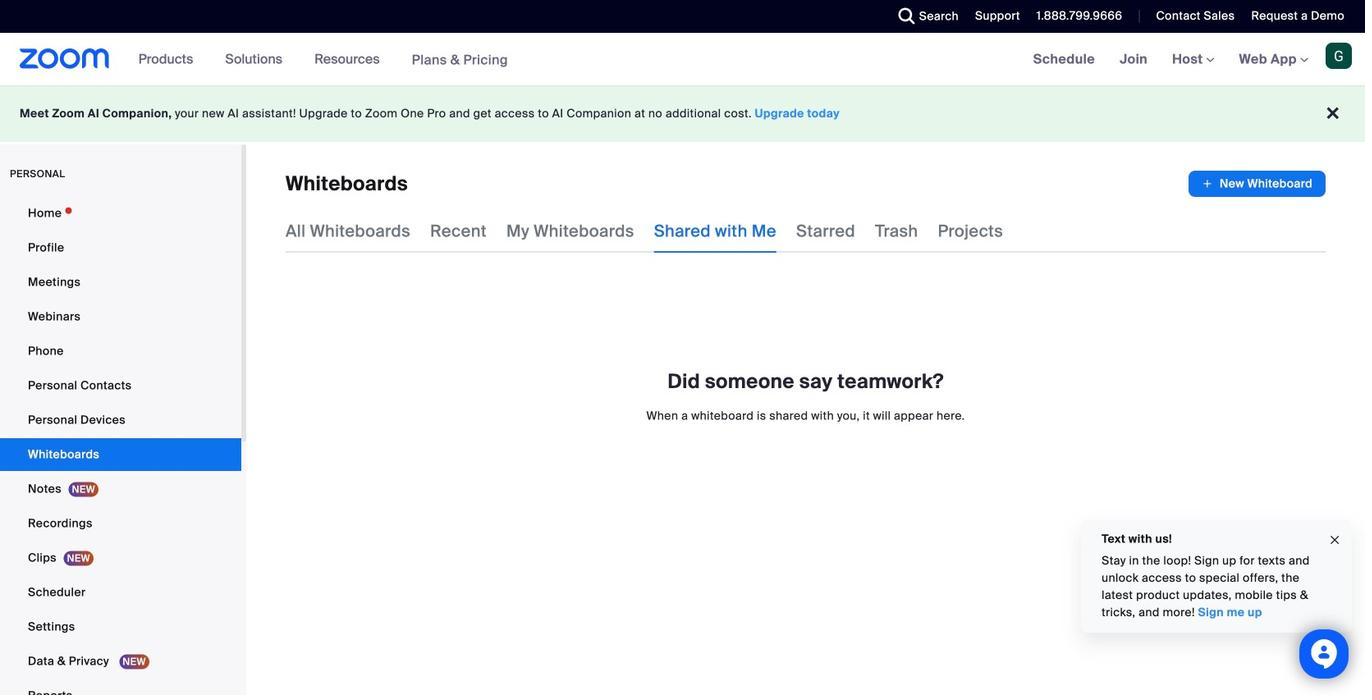 Task type: describe. For each thing, give the bounding box(es) containing it.
add image
[[1202, 176, 1213, 192]]

close image
[[1328, 531, 1341, 550]]

meetings navigation
[[1021, 33, 1365, 87]]

profile picture image
[[1326, 43, 1352, 69]]

personal menu menu
[[0, 197, 241, 695]]



Task type: vqa. For each thing, say whether or not it's contained in the screenshot.
right image to the bottom
no



Task type: locate. For each thing, give the bounding box(es) containing it.
tabs of all whiteboard page tab list
[[286, 210, 1003, 253]]

product information navigation
[[126, 33, 520, 87]]

footer
[[0, 85, 1365, 142]]

application
[[1188, 171, 1326, 197]]

zoom logo image
[[20, 48, 110, 69]]

banner
[[0, 33, 1365, 87]]



